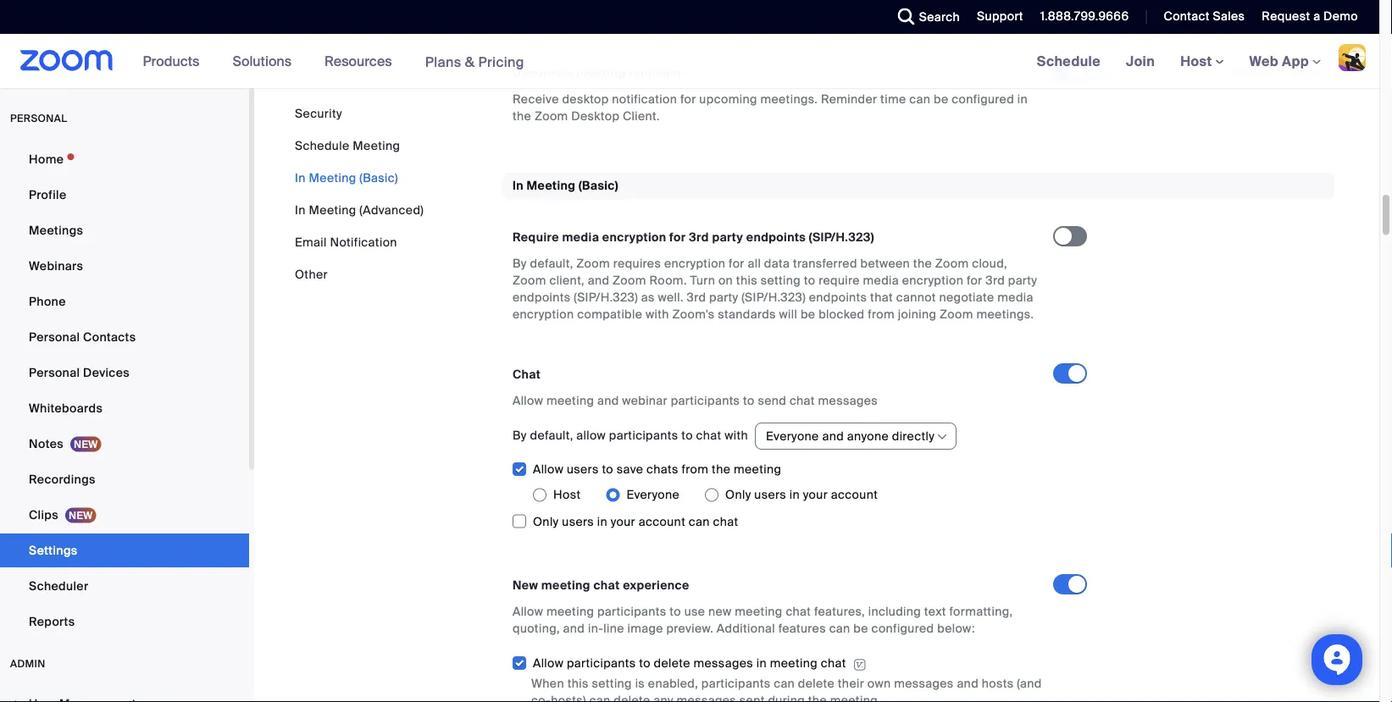 Task type: vqa. For each thing, say whether or not it's contained in the screenshot.
Unstar this note
no



Task type: describe. For each thing, give the bounding box(es) containing it.
receive
[[513, 92, 559, 107]]

schedule link
[[1024, 34, 1113, 88]]

admin
[[10, 657, 46, 671]]

reports link
[[0, 605, 249, 639]]

in meeting (basic) inside menu bar
[[295, 170, 398, 186]]

only for only users in your account can chat
[[533, 514, 559, 529]]

0 horizontal spatial endpoints
[[513, 289, 571, 305]]

time
[[880, 92, 906, 107]]

home link
[[0, 142, 249, 176]]

preview.
[[666, 621, 713, 636]]

account for only users in your account can chat
[[639, 514, 685, 529]]

allow participants to delete messages in meeting chat
[[533, 656, 846, 671]]

0 vertical spatial media
[[562, 229, 599, 245]]

chat down the allow meeting and webinar participants to send chat messages at the bottom of the page
[[696, 428, 721, 443]]

save
[[617, 462, 643, 477]]

messages right own
[[894, 676, 954, 692]]

solutions
[[232, 52, 292, 70]]

everyone for everyone
[[626, 487, 680, 503]]

home
[[29, 151, 64, 167]]

chat inside allow meeting participants to use new meeting chat features, including text formatting, quoting, and in-line image preview. additional features can be configured below:
[[786, 604, 811, 619]]

plans & pricing
[[425, 53, 524, 71]]

from inside the by default, zoom requires encryption for all data transferred between the zoom cloud, zoom client, and zoom room. turn on this setting to require media encryption for 3rd party endpoints (sip/h.323) as well.  3rd party (sip/h.323) endpoints that cannot negotiate media encryption compatible with zoom's standards will be blocked from joining zoom meetings.
[[868, 306, 895, 322]]

data
[[764, 255, 790, 271]]

participants down webinar
[[609, 428, 678, 443]]

to left send
[[743, 393, 755, 408]]

encryption up cannot
[[902, 272, 963, 288]]

email
[[295, 234, 327, 250]]

resources button
[[325, 34, 400, 88]]

phone
[[29, 294, 66, 309]]

contact sales
[[1164, 8, 1245, 24]]

and inside dropdown button
[[822, 428, 844, 444]]

requires
[[613, 255, 661, 271]]

this inside the by default, zoom requires encryption for all data transferred between the zoom cloud, zoom client, and zoom room. turn on this setting to require media encryption for 3rd party endpoints (sip/h.323) as well.  3rd party (sip/h.323) endpoints that cannot negotiate media encryption compatible with zoom's standards will be blocked from joining zoom meetings.
[[736, 272, 757, 288]]

scheduler link
[[0, 569, 249, 603]]

can right hosts)
[[589, 693, 611, 702]]

settings link
[[0, 534, 249, 568]]

webinar
[[622, 393, 668, 408]]

negotiate
[[939, 289, 994, 305]]

schedule meeting link
[[295, 138, 400, 153]]

for up negotiate
[[967, 272, 982, 288]]

only for only users in your account
[[725, 487, 751, 503]]

demo
[[1323, 8, 1358, 24]]

notes
[[29, 436, 64, 452]]

in meeting (basic) element
[[502, 172, 1334, 702]]

modified
[[1229, 65, 1277, 80]]

meeting up additional at the right bottom of page
[[735, 604, 783, 619]]

in meeting (advanced) link
[[295, 202, 424, 218]]

allow users to save chats from the meeting
[[533, 462, 781, 477]]

meeting up when this setting is enabled, participants can delete their own messages and hosts (and co-hosts) can delete any messages sent during the meeting. on the bottom of the page
[[770, 656, 818, 671]]

encryption down client,
[[513, 306, 574, 322]]

users for only users in your account can chat
[[562, 514, 594, 529]]

pricing
[[478, 53, 524, 71]]

1 horizontal spatial (basic)
[[579, 178, 618, 193]]

and inside allow meeting participants to use new meeting chat features, including text formatting, quoting, and in-line image preview. additional features can be configured below:
[[563, 621, 585, 636]]

&
[[465, 53, 475, 71]]

encryption up 'turn'
[[664, 255, 726, 271]]

in inside "option group"
[[789, 487, 800, 503]]

personal devices
[[29, 365, 130, 380]]

notes link
[[0, 427, 249, 461]]

1.888.799.9666 button up 'join'
[[1028, 0, 1133, 34]]

in meeting (advanced)
[[295, 202, 424, 218]]

personal for personal devices
[[29, 365, 80, 380]]

meeting right 'new'
[[541, 577, 590, 593]]

new meeting chat experience
[[513, 577, 689, 593]]

clips link
[[0, 498, 249, 532]]

app
[[1282, 52, 1309, 70]]

use
[[684, 604, 705, 619]]

joining
[[898, 306, 936, 322]]

client,
[[549, 272, 585, 288]]

sent
[[739, 693, 765, 702]]

zoom up client,
[[576, 255, 610, 271]]

messages down enabled,
[[677, 693, 736, 702]]

in up new meeting chat experience
[[597, 514, 607, 529]]

anyone
[[847, 428, 889, 444]]

be inside allow meeting participants to use new meeting chat features, including text formatting, quoting, and in-line image preview. additional features can be configured below:
[[853, 621, 868, 636]]

meeting for in meeting (advanced) 'link'
[[309, 202, 356, 218]]

configured inside allow meeting participants to use new meeting chat features, including text formatting, quoting, and in-line image preview. additional features can be configured below:
[[871, 621, 934, 636]]

search button
[[885, 0, 964, 34]]

1 horizontal spatial delete
[[654, 656, 690, 671]]

features
[[778, 621, 826, 636]]

meetings. inside the by default, zoom requires encryption for all data transferred between the zoom cloud, zoom client, and zoom room. turn on this setting to require media encryption for 3rd party endpoints (sip/h.323) as well.  3rd party (sip/h.323) endpoints that cannot negotiate media encryption compatible with zoom's standards will be blocked from joining zoom meetings.
[[976, 306, 1034, 322]]

chat up line
[[593, 577, 620, 593]]

show options image
[[936, 430, 949, 444]]

profile link
[[0, 178, 249, 212]]

2 horizontal spatial (sip/h.323)
[[809, 229, 874, 245]]

all
[[748, 255, 761, 271]]

chat right send
[[790, 393, 815, 408]]

whiteboards link
[[0, 391, 249, 425]]

for up room.
[[669, 229, 686, 245]]

between
[[860, 255, 910, 271]]

meeting for schedule meeting link
[[353, 138, 400, 153]]

webinars link
[[0, 249, 249, 283]]

default, for allow
[[530, 428, 573, 443]]

with inside the by default, zoom requires encryption for all data transferred between the zoom cloud, zoom client, and zoom room. turn on this setting to require media encryption for 3rd party endpoints (sip/h.323) as well.  3rd party (sip/h.323) endpoints that cannot negotiate media encryption compatible with zoom's standards will be blocked from joining zoom meetings.
[[646, 306, 669, 322]]

2 horizontal spatial media
[[997, 289, 1033, 305]]

the inside receive desktop notification for upcoming meetings. reminder time can be configured in the zoom desktop client.
[[513, 108, 531, 124]]

upcoming meeting reminder
[[513, 65, 683, 81]]

2 vertical spatial 3rd
[[687, 289, 706, 305]]

meeting up allow users to save chats from the meeting "option group"
[[734, 462, 781, 477]]

to up is
[[639, 656, 651, 671]]

to inside allow meeting participants to use new meeting chat features, including text formatting, quoting, and in-line image preview. additional features can be configured below:
[[670, 604, 681, 619]]

in meeting (basic) link
[[295, 170, 398, 186]]

recordings
[[29, 471, 96, 487]]

configured inside receive desktop notification for upcoming meetings. reminder time can be configured in the zoom desktop client.
[[952, 92, 1014, 107]]

meetings
[[29, 222, 83, 238]]

sales
[[1213, 8, 1245, 24]]

zoom logo image
[[20, 50, 113, 71]]

upcoming
[[699, 92, 757, 107]]

own
[[867, 676, 891, 692]]

allow for allow participants to delete messages in meeting chat
[[533, 656, 564, 671]]

in for in meeting (basic) "link"
[[295, 170, 306, 186]]

1 vertical spatial party
[[1008, 272, 1037, 288]]

for left all at the top of page
[[729, 255, 744, 271]]

standards
[[718, 306, 776, 322]]

only users in your account
[[725, 487, 878, 503]]

by for by default, allow participants to chat with
[[513, 428, 527, 443]]

on
[[718, 272, 733, 288]]

in-
[[588, 621, 603, 636]]

everyone and anyone directly button
[[766, 424, 935, 449]]

notification
[[612, 92, 677, 107]]

1 vertical spatial media
[[863, 272, 899, 288]]

web app button
[[1249, 52, 1321, 70]]

1 vertical spatial with
[[725, 428, 748, 443]]

schedule for schedule
[[1037, 52, 1101, 70]]

users for only users in your account
[[754, 487, 786, 503]]

by default, zoom requires encryption for all data transferred between the zoom cloud, zoom client, and zoom room. turn on this setting to require media encryption for 3rd party endpoints (sip/h.323) as well.  3rd party (sip/h.323) endpoints that cannot negotiate media encryption compatible with zoom's standards will be blocked from joining zoom meetings.
[[513, 255, 1037, 322]]

1 vertical spatial from
[[682, 462, 709, 477]]

scheduler
[[29, 578, 88, 594]]

1.888.799.9666
[[1040, 8, 1129, 24]]

participants down in-
[[567, 656, 636, 671]]

security link
[[295, 105, 342, 121]]

zoom left client,
[[513, 272, 546, 288]]

to inside the by default, zoom requires encryption for all data transferred between the zoom cloud, zoom client, and zoom room. turn on this setting to require media encryption for 3rd party endpoints (sip/h.323) as well.  3rd party (sip/h.323) endpoints that cannot negotiate media encryption compatible with zoom's standards will be blocked from joining zoom meetings.
[[804, 272, 815, 288]]

phone link
[[0, 285, 249, 319]]

by default, allow participants to chat with
[[513, 428, 748, 443]]

2 vertical spatial delete
[[614, 693, 650, 702]]

users for allow users to save chats from the meeting
[[567, 462, 599, 477]]

cloud,
[[972, 255, 1007, 271]]

menu bar containing security
[[295, 105, 424, 283]]

plans
[[425, 53, 461, 71]]

settings
[[29, 543, 78, 558]]

2 vertical spatial party
[[709, 289, 738, 305]]

new
[[513, 577, 538, 593]]

chat down allow users to save chats from the meeting "option group"
[[713, 514, 738, 529]]

messages up "everyone and anyone directly"
[[818, 393, 878, 408]]

be inside the by default, zoom requires encryption for all data transferred between the zoom cloud, zoom client, and zoom room. turn on this setting to require media encryption for 3rd party endpoints (sip/h.323) as well.  3rd party (sip/h.323) endpoints that cannot negotiate media encryption compatible with zoom's standards will be blocked from joining zoom meetings.
[[801, 306, 815, 322]]

allow users to save chats from the meeting option group
[[533, 482, 1053, 509]]

'support version for 'allow participants to delete messages in meeting chat image
[[853, 657, 866, 672]]

web app
[[1249, 52, 1309, 70]]

can inside allow meeting participants to use new meeting chat features, including text formatting, quoting, and in-line image preview. additional features can be configured below:
[[829, 621, 850, 636]]

1 horizontal spatial in meeting (basic)
[[513, 178, 618, 193]]



Task type: locate. For each thing, give the bounding box(es) containing it.
(and
[[1017, 676, 1042, 692]]

with down as
[[646, 306, 669, 322]]

in inside receive desktop notification for upcoming meetings. reminder time can be configured in the zoom desktop client.
[[1017, 92, 1028, 107]]

meetings. inside receive desktop notification for upcoming meetings. reminder time can be configured in the zoom desktop client.
[[760, 92, 818, 107]]

meeting up in-
[[546, 604, 594, 619]]

0 vertical spatial configured
[[952, 92, 1014, 107]]

will
[[779, 306, 797, 322]]

allow
[[576, 428, 606, 443]]

(basic) down desktop
[[579, 178, 618, 193]]

default, inside the by default, zoom requires encryption for all data transferred between the zoom cloud, zoom client, and zoom room. turn on this setting to require media encryption for 3rd party endpoints (sip/h.323) as well.  3rd party (sip/h.323) endpoints that cannot negotiate media encryption compatible with zoom's standards will be blocked from joining zoom meetings.
[[530, 255, 573, 271]]

and inside the by default, zoom requires encryption for all data transferred between the zoom cloud, zoom client, and zoom room. turn on this setting to require media encryption for 3rd party endpoints (sip/h.323) as well.  3rd party (sip/h.323) endpoints that cannot negotiate media encryption compatible with zoom's standards will be blocked from joining zoom meetings.
[[588, 272, 609, 288]]

personal contacts link
[[0, 320, 249, 354]]

1 vertical spatial account
[[639, 514, 685, 529]]

2 vertical spatial media
[[997, 289, 1033, 305]]

to left use
[[670, 604, 681, 619]]

delete up during
[[798, 676, 835, 692]]

chat
[[513, 366, 541, 382]]

zoom down negotiate
[[940, 306, 973, 322]]

other
[[295, 266, 328, 282]]

default, up client,
[[530, 255, 573, 271]]

(basic)
[[359, 170, 398, 186], [579, 178, 618, 193]]

setting inside when this setting is enabled, participants can delete their own messages and hosts (and co-hosts) can delete any messages sent during the meeting.
[[592, 676, 632, 692]]

join link
[[1113, 34, 1168, 88]]

1 vertical spatial default,
[[530, 428, 573, 443]]

everyone inside allow users to save chats from the meeting "option group"
[[626, 487, 680, 503]]

0 horizontal spatial media
[[562, 229, 599, 245]]

email notification
[[295, 234, 397, 250]]

delete down is
[[614, 693, 650, 702]]

account
[[831, 487, 878, 503], [639, 514, 685, 529]]

zoom up negotiate
[[935, 255, 969, 271]]

1 horizontal spatial from
[[868, 306, 895, 322]]

clips
[[29, 507, 58, 523]]

1 horizontal spatial host
[[1180, 52, 1215, 70]]

your
[[803, 487, 828, 503], [611, 514, 635, 529]]

host inside allow users to save chats from the meeting "option group"
[[553, 487, 581, 503]]

plans & pricing link
[[425, 53, 524, 71], [425, 53, 524, 71]]

everyone and anyone directly
[[766, 428, 935, 444]]

everyone inside everyone and anyone directly dropdown button
[[766, 428, 819, 444]]

0 vertical spatial your
[[803, 487, 828, 503]]

0 horizontal spatial everyone
[[626, 487, 680, 503]]

messages down additional at the right bottom of page
[[693, 656, 753, 671]]

0 vertical spatial by
[[513, 255, 527, 271]]

cannot
[[896, 289, 936, 305]]

when this setting is enabled, participants can delete their own messages and hosts (and co-hosts) can delete any messages sent during the meeting.
[[531, 676, 1042, 702]]

host button
[[1180, 52, 1224, 70]]

0 vertical spatial only
[[725, 487, 751, 503]]

default, for zoom
[[530, 255, 573, 271]]

1 vertical spatial only
[[533, 514, 559, 529]]

and left hosts on the right bottom of page
[[957, 676, 979, 692]]

is
[[635, 676, 645, 692]]

the down receive
[[513, 108, 531, 124]]

1 vertical spatial this
[[567, 676, 589, 692]]

chats
[[647, 462, 678, 477]]

1 horizontal spatial only
[[725, 487, 751, 503]]

0 horizontal spatial be
[[801, 306, 815, 322]]

schedule for schedule meeting
[[295, 138, 349, 153]]

menu bar
[[295, 105, 424, 283]]

in meeting (basic)
[[295, 170, 398, 186], [513, 178, 618, 193]]

chat left ''support version for 'allow participants to delete messages in meeting chat' image
[[821, 656, 846, 671]]

and left in-
[[563, 621, 585, 636]]

1 horizontal spatial account
[[831, 487, 878, 503]]

resources
[[325, 52, 392, 70]]

contact sales link
[[1151, 0, 1249, 34], [1164, 8, 1245, 24]]

products
[[143, 52, 199, 70]]

(advanced)
[[359, 202, 424, 218]]

encryption up "requires"
[[602, 229, 666, 245]]

the inside when this setting is enabled, participants can delete their own messages and hosts (and co-hosts) can delete any messages sent during the meeting.
[[808, 693, 827, 702]]

enabled,
[[648, 676, 698, 692]]

by down require
[[513, 255, 527, 271]]

1 vertical spatial configured
[[871, 621, 934, 636]]

1 horizontal spatial meetings.
[[976, 306, 1034, 322]]

your down the save
[[611, 514, 635, 529]]

participants up image in the bottom of the page
[[597, 604, 666, 619]]

2 horizontal spatial be
[[934, 92, 948, 107]]

0 vertical spatial this
[[736, 272, 757, 288]]

account down "chats"
[[639, 514, 685, 529]]

users inside "option group"
[[754, 487, 786, 503]]

participants right webinar
[[671, 393, 740, 408]]

this inside when this setting is enabled, participants can delete their own messages and hosts (and co-hosts) can delete any messages sent during the meeting.
[[567, 676, 589, 692]]

zoom inside receive desktop notification for upcoming meetings. reminder time can be configured in the zoom desktop client.
[[535, 108, 568, 124]]

1 horizontal spatial configured
[[952, 92, 1014, 107]]

allow for allow meeting participants to use new meeting chat features, including text formatting, quoting, and in-line image preview. additional features can be configured below:
[[513, 604, 543, 619]]

and inside when this setting is enabled, participants can delete their own messages and hosts (and co-hosts) can delete any messages sent during the meeting.
[[957, 676, 979, 692]]

0 horizontal spatial only
[[533, 514, 559, 529]]

media right require
[[562, 229, 599, 245]]

request a demo
[[1262, 8, 1358, 24]]

and right client,
[[588, 272, 609, 288]]

personal menu menu
[[0, 142, 249, 641]]

personal devices link
[[0, 356, 249, 390]]

be right time
[[934, 92, 948, 107]]

0 horizontal spatial host
[[553, 487, 581, 503]]

0 vertical spatial schedule
[[1037, 52, 1101, 70]]

setting inside the by default, zoom requires encryption for all data transferred between the zoom cloud, zoom client, and zoom room. turn on this setting to require media encryption for 3rd party endpoints (sip/h.323) as well.  3rd party (sip/h.323) endpoints that cannot negotiate media encryption compatible with zoom's standards will be blocked from joining zoom meetings.
[[761, 272, 801, 288]]

0 vertical spatial users
[[567, 462, 599, 477]]

0 vertical spatial 3rd
[[689, 229, 709, 245]]

profile picture image
[[1339, 44, 1366, 71]]

1 vertical spatial users
[[754, 487, 786, 503]]

endpoints down client,
[[513, 289, 571, 305]]

1 vertical spatial your
[[611, 514, 635, 529]]

1 vertical spatial everyone
[[626, 487, 680, 503]]

(sip/h.323) up "will"
[[742, 289, 806, 305]]

by for by default, zoom requires encryption for all data transferred between the zoom cloud, zoom client, and zoom room. turn on this setting to require media encryption for 3rd party endpoints (sip/h.323) as well.  3rd party (sip/h.323) endpoints that cannot negotiate media encryption compatible with zoom's standards will be blocked from joining zoom meetings.
[[513, 255, 527, 271]]

2 horizontal spatial endpoints
[[809, 289, 867, 305]]

1 horizontal spatial be
[[853, 621, 868, 636]]

1 horizontal spatial endpoints
[[746, 229, 806, 245]]

host down 'contact sales'
[[1180, 52, 1215, 70]]

meeting up desktop
[[576, 65, 626, 81]]

the right during
[[808, 693, 827, 702]]

devices
[[83, 365, 130, 380]]

0 vertical spatial host
[[1180, 52, 1215, 70]]

be right "will"
[[801, 306, 815, 322]]

0 horizontal spatial setting
[[592, 676, 632, 692]]

1 vertical spatial meetings.
[[976, 306, 1034, 322]]

schedule meeting
[[295, 138, 400, 153]]

0 horizontal spatial in meeting (basic)
[[295, 170, 398, 186]]

meeting
[[576, 65, 626, 81], [546, 393, 594, 408], [734, 462, 781, 477], [541, 577, 590, 593], [546, 604, 594, 619], [735, 604, 783, 619], [770, 656, 818, 671]]

3rd down cloud,
[[986, 272, 1005, 288]]

personal down phone
[[29, 329, 80, 345]]

schedule inside meetings navigation
[[1037, 52, 1101, 70]]

0 horizontal spatial meetings.
[[760, 92, 818, 107]]

the right "chats"
[[712, 462, 731, 477]]

0 horizontal spatial this
[[567, 676, 589, 692]]

whiteboards
[[29, 400, 103, 416]]

can down features,
[[829, 621, 850, 636]]

(sip/h.323) up compatible in the left of the page
[[574, 289, 638, 305]]

support
[[977, 8, 1023, 24]]

menu item
[[0, 688, 249, 702]]

1 default, from the top
[[530, 255, 573, 271]]

your for only users in your account can chat
[[611, 514, 635, 529]]

in
[[1017, 92, 1028, 107], [789, 487, 800, 503], [597, 514, 607, 529], [756, 656, 767, 671]]

new
[[708, 604, 732, 619]]

host down allow
[[553, 487, 581, 503]]

setting down data
[[761, 272, 801, 288]]

participants inside when this setting is enabled, participants can delete their own messages and hosts (and co-hosts) can delete any messages sent during the meeting.
[[701, 676, 770, 692]]

allow inside allow meeting participants to use new meeting chat features, including text formatting, quoting, and in-line image preview. additional features can be configured below:
[[513, 604, 543, 619]]

2 vertical spatial be
[[853, 621, 868, 636]]

zoom down "requires"
[[613, 272, 646, 288]]

0 horizontal spatial delete
[[614, 693, 650, 702]]

meetings.
[[760, 92, 818, 107], [976, 306, 1034, 322]]

zoom down receive
[[535, 108, 568, 124]]

1 personal from the top
[[29, 329, 80, 345]]

require media encryption for 3rd party endpoints (sip/h.323)
[[513, 229, 874, 245]]

meeting for in meeting (basic) "link"
[[309, 170, 356, 186]]

your inside allow users to save chats from the meeting "option group"
[[803, 487, 828, 503]]

banner containing products
[[0, 34, 1379, 89]]

host inside meetings navigation
[[1180, 52, 1215, 70]]

right image
[[12, 699, 22, 702]]

formatting,
[[949, 604, 1013, 619]]

1 horizontal spatial setting
[[761, 272, 801, 288]]

for left upcoming
[[680, 92, 696, 107]]

3rd up zoom's
[[687, 289, 706, 305]]

allow meeting participants to use new meeting chat features, including text formatting, quoting, and in-line image preview. additional features can be configured below:
[[513, 604, 1013, 636]]

in up email in the top left of the page
[[295, 202, 306, 218]]

image
[[627, 621, 663, 636]]

1 vertical spatial host
[[553, 487, 581, 503]]

personal up the whiteboards
[[29, 365, 80, 380]]

participants inside allow meeting participants to use new meeting chat features, including text formatting, quoting, and in-line image preview. additional features can be configured below:
[[597, 604, 666, 619]]

everyone for everyone and anyone directly
[[766, 428, 819, 444]]

including
[[868, 604, 921, 619]]

can inside receive desktop notification for upcoming meetings. reminder time can be configured in the zoom desktop client.
[[909, 92, 930, 107]]

delete up enabled,
[[654, 656, 690, 671]]

1 horizontal spatial your
[[803, 487, 828, 503]]

1 horizontal spatial this
[[736, 272, 757, 288]]

2 personal from the top
[[29, 365, 80, 380]]

from down that at the right top
[[868, 306, 895, 322]]

0 vertical spatial personal
[[29, 329, 80, 345]]

banner
[[0, 34, 1379, 89]]

their
[[838, 676, 864, 692]]

in down schedule meeting
[[295, 170, 306, 186]]

configured
[[952, 92, 1014, 107], [871, 621, 934, 636]]

party
[[712, 229, 743, 245], [1008, 272, 1037, 288], [709, 289, 738, 305]]

for
[[680, 92, 696, 107], [669, 229, 686, 245], [729, 255, 744, 271], [967, 272, 982, 288]]

to down the allow meeting and webinar participants to send chat messages at the bottom of the page
[[681, 428, 693, 443]]

well.
[[658, 289, 684, 305]]

1 horizontal spatial with
[[725, 428, 748, 443]]

(basic) inside menu bar
[[359, 170, 398, 186]]

endpoints down require
[[809, 289, 867, 305]]

only
[[725, 487, 751, 503], [533, 514, 559, 529]]

endpoints up data
[[746, 229, 806, 245]]

1 horizontal spatial everyone
[[766, 428, 819, 444]]

text
[[924, 604, 946, 619]]

only inside allow users to save chats from the meeting "option group"
[[725, 487, 751, 503]]

0 vertical spatial everyone
[[766, 428, 819, 444]]

client.
[[623, 108, 660, 124]]

0 vertical spatial account
[[831, 487, 878, 503]]

be down features,
[[853, 621, 868, 636]]

0 vertical spatial with
[[646, 306, 669, 322]]

default, left allow
[[530, 428, 573, 443]]

join
[[1126, 52, 1155, 70]]

zoom's
[[672, 306, 715, 322]]

account for only users in your account
[[831, 487, 878, 503]]

0 vertical spatial meetings.
[[760, 92, 818, 107]]

(basic) up (advanced)
[[359, 170, 398, 186]]

0 horizontal spatial from
[[682, 462, 709, 477]]

0 vertical spatial party
[[712, 229, 743, 245]]

turn
[[690, 272, 715, 288]]

0 horizontal spatial account
[[639, 514, 685, 529]]

1 vertical spatial schedule
[[295, 138, 349, 153]]

0 vertical spatial setting
[[761, 272, 801, 288]]

and left webinar
[[597, 393, 619, 408]]

1 horizontal spatial media
[[863, 272, 899, 288]]

allow for allow users to save chats from the meeting
[[533, 462, 564, 477]]

1 horizontal spatial (sip/h.323)
[[742, 289, 806, 305]]

account down everyone and anyone directly dropdown button
[[831, 487, 878, 503]]

2 default, from the top
[[530, 428, 573, 443]]

contacts
[[83, 329, 136, 345]]

your for only users in your account
[[803, 487, 828, 503]]

this up hosts)
[[567, 676, 589, 692]]

0 vertical spatial be
[[934, 92, 948, 107]]

media up that at the right top
[[863, 272, 899, 288]]

2 by from the top
[[513, 428, 527, 443]]

(sip/h.323)
[[809, 229, 874, 245], [574, 289, 638, 305], [742, 289, 806, 305]]

meetings navigation
[[1024, 34, 1379, 89]]

allow up quoting,
[[513, 604, 543, 619]]

meeting up in meeting (basic) "link"
[[353, 138, 400, 153]]

be inside receive desktop notification for upcoming meetings. reminder time can be configured in the zoom desktop client.
[[934, 92, 948, 107]]

personal for personal contacts
[[29, 329, 80, 345]]

1.888.799.9666 button up the schedule link
[[1040, 8, 1129, 24]]

meeting up allow
[[546, 393, 594, 408]]

1 vertical spatial be
[[801, 306, 815, 322]]

1 by from the top
[[513, 255, 527, 271]]

the inside the by default, zoom requires encryption for all data transferred between the zoom cloud, zoom client, and zoom room. turn on this setting to require media encryption for 3rd party endpoints (sip/h.323) as well.  3rd party (sip/h.323) endpoints that cannot negotiate media encryption compatible with zoom's standards will be blocked from joining zoom meetings.
[[913, 255, 932, 271]]

web
[[1249, 52, 1278, 70]]

can right time
[[909, 92, 930, 107]]

recordings link
[[0, 463, 249, 496]]

in down the schedule link
[[1017, 92, 1028, 107]]

for inside receive desktop notification for upcoming meetings. reminder time can be configured in the zoom desktop client.
[[680, 92, 696, 107]]

meeting up the email notification at left
[[309, 202, 356, 218]]

schedule down security link on the top of the page
[[295, 138, 349, 153]]

by down chat
[[513, 428, 527, 443]]

2 horizontal spatial delete
[[798, 676, 835, 692]]

any
[[653, 693, 673, 702]]

1 horizontal spatial schedule
[[1037, 52, 1101, 70]]

reminder
[[629, 65, 683, 81]]

0 horizontal spatial schedule
[[295, 138, 349, 153]]

0 horizontal spatial your
[[611, 514, 635, 529]]

0 vertical spatial delete
[[654, 656, 690, 671]]

as
[[641, 289, 655, 305]]

1 vertical spatial 3rd
[[986, 272, 1005, 288]]

by inside the by default, zoom requires encryption for all data transferred between the zoom cloud, zoom client, and zoom room. turn on this setting to require media encryption for 3rd party endpoints (sip/h.323) as well.  3rd party (sip/h.323) endpoints that cannot negotiate media encryption compatible with zoom's standards will be blocked from joining zoom meetings.
[[513, 255, 527, 271]]

1 vertical spatial delete
[[798, 676, 835, 692]]

0 horizontal spatial (basic)
[[359, 170, 398, 186]]

search
[[919, 9, 960, 25]]

upcoming
[[513, 65, 573, 81]]

messages
[[818, 393, 878, 408], [693, 656, 753, 671], [894, 676, 954, 692], [677, 693, 736, 702]]

desktop
[[571, 108, 620, 124]]

features,
[[814, 604, 865, 619]]

allow left the save
[[533, 462, 564, 477]]

in inside in meeting (basic) element
[[513, 178, 524, 193]]

email notification link
[[295, 234, 397, 250]]

in down everyone and anyone directly dropdown button
[[789, 487, 800, 503]]

security
[[295, 105, 342, 121]]

allow meeting and webinar participants to send chat messages
[[513, 393, 878, 408]]

products button
[[143, 34, 207, 88]]

account inside allow users to save chats from the meeting "option group"
[[831, 487, 878, 503]]

everyone down send
[[766, 428, 819, 444]]

0 vertical spatial from
[[868, 306, 895, 322]]

profile
[[29, 187, 66, 202]]

schedule inside menu bar
[[295, 138, 349, 153]]

the up cannot
[[913, 255, 932, 271]]

product information navigation
[[130, 34, 537, 89]]

to left the save
[[602, 462, 613, 477]]

in for in meeting (advanced) 'link'
[[295, 202, 306, 218]]

hosts
[[982, 676, 1014, 692]]

1 vertical spatial personal
[[29, 365, 80, 380]]

compatible
[[577, 306, 642, 322]]

1 vertical spatial by
[[513, 428, 527, 443]]

0 horizontal spatial with
[[646, 306, 669, 322]]

that
[[870, 289, 893, 305]]

in
[[295, 170, 306, 186], [513, 178, 524, 193], [295, 202, 306, 218]]

in up sent
[[756, 656, 767, 671]]

0 vertical spatial default,
[[530, 255, 573, 271]]

2 vertical spatial users
[[562, 514, 594, 529]]

host
[[1180, 52, 1215, 70], [553, 487, 581, 503]]

in meeting (basic) up require
[[513, 178, 618, 193]]

meetings. left reminder on the top of the page
[[760, 92, 818, 107]]

additional
[[717, 621, 775, 636]]

0 horizontal spatial (sip/h.323)
[[574, 289, 638, 305]]

participants up sent
[[701, 676, 770, 692]]

0 horizontal spatial configured
[[871, 621, 934, 636]]

during
[[768, 693, 805, 702]]

allow for allow meeting and webinar participants to send chat messages
[[513, 393, 543, 408]]

in up require
[[513, 178, 524, 193]]

require
[[819, 272, 860, 288]]

can up during
[[774, 676, 795, 692]]

1 vertical spatial setting
[[592, 676, 632, 692]]

allow up when
[[533, 656, 564, 671]]

webinars
[[29, 258, 83, 274]]

reports
[[29, 614, 75, 629]]

can down allow users to save chats from the meeting
[[689, 514, 710, 529]]

hosts)
[[551, 693, 586, 702]]

meeting up require
[[527, 178, 576, 193]]

from right "chats"
[[682, 462, 709, 477]]



